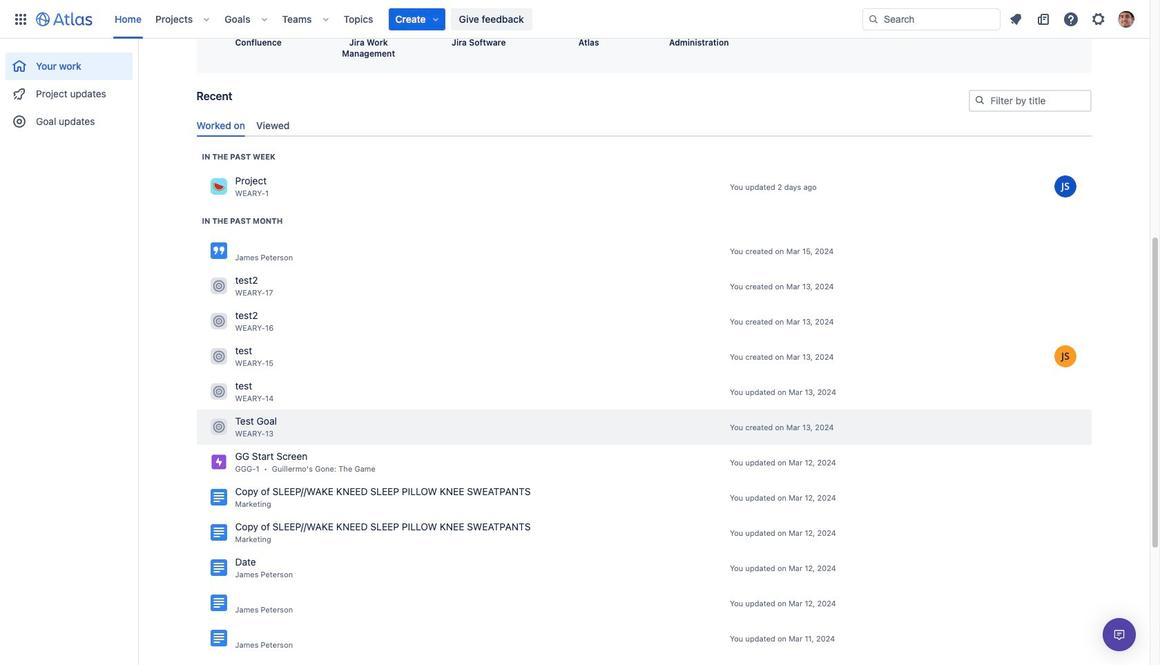 Task type: locate. For each thing, give the bounding box(es) containing it.
1 townsquare image from the top
[[210, 349, 227, 365]]

top element
[[8, 0, 863, 38]]

banner
[[0, 0, 1151, 39]]

1 vertical spatial townsquare image
[[210, 419, 227, 436]]

4 townsquare image from the top
[[210, 384, 227, 400]]

confluence image
[[210, 489, 227, 506], [210, 560, 227, 577]]

2 townsquare image from the top
[[210, 419, 227, 436]]

2 confluence image from the top
[[210, 525, 227, 541]]

tab list
[[191, 114, 1098, 137]]

1 vertical spatial heading
[[202, 215, 283, 227]]

Filter by title field
[[971, 91, 1091, 111]]

1 vertical spatial confluence image
[[210, 560, 227, 577]]

None search field
[[863, 8, 1001, 30]]

search image
[[975, 95, 986, 106]]

2 confluence image from the top
[[210, 560, 227, 577]]

0 vertical spatial townsquare image
[[210, 349, 227, 365]]

1 confluence image from the top
[[210, 243, 227, 259]]

1 townsquare image from the top
[[210, 179, 227, 195]]

heading
[[202, 151, 276, 162], [202, 215, 283, 227]]

0 vertical spatial heading
[[202, 151, 276, 162]]

group
[[6, 39, 133, 140]]

townsquare image
[[210, 179, 227, 195], [210, 278, 227, 295], [210, 313, 227, 330], [210, 384, 227, 400]]

confluence image
[[210, 243, 227, 259], [210, 525, 227, 541], [210, 595, 227, 612], [210, 630, 227, 647]]

1 heading from the top
[[202, 151, 276, 162]]

0 vertical spatial confluence image
[[210, 489, 227, 506]]

townsquare image
[[210, 349, 227, 365], [210, 419, 227, 436]]



Task type: vqa. For each thing, say whether or not it's contained in the screenshot.
second confluence icon from the top of the page
yes



Task type: describe. For each thing, give the bounding box(es) containing it.
jira image
[[210, 454, 227, 471]]

switch to... image
[[12, 11, 29, 27]]

help image
[[1063, 11, 1080, 27]]

3 confluence image from the top
[[210, 595, 227, 612]]

open intercom messenger image
[[1112, 627, 1128, 643]]

3 townsquare image from the top
[[210, 313, 227, 330]]

settings image
[[1091, 11, 1108, 27]]

2 townsquare image from the top
[[210, 278, 227, 295]]

search image
[[869, 13, 880, 25]]

2 heading from the top
[[202, 215, 283, 227]]

4 confluence image from the top
[[210, 630, 227, 647]]

account image
[[1119, 11, 1135, 27]]

Search field
[[863, 8, 1001, 30]]

1 confluence image from the top
[[210, 489, 227, 506]]

notifications image
[[1008, 11, 1025, 27]]



